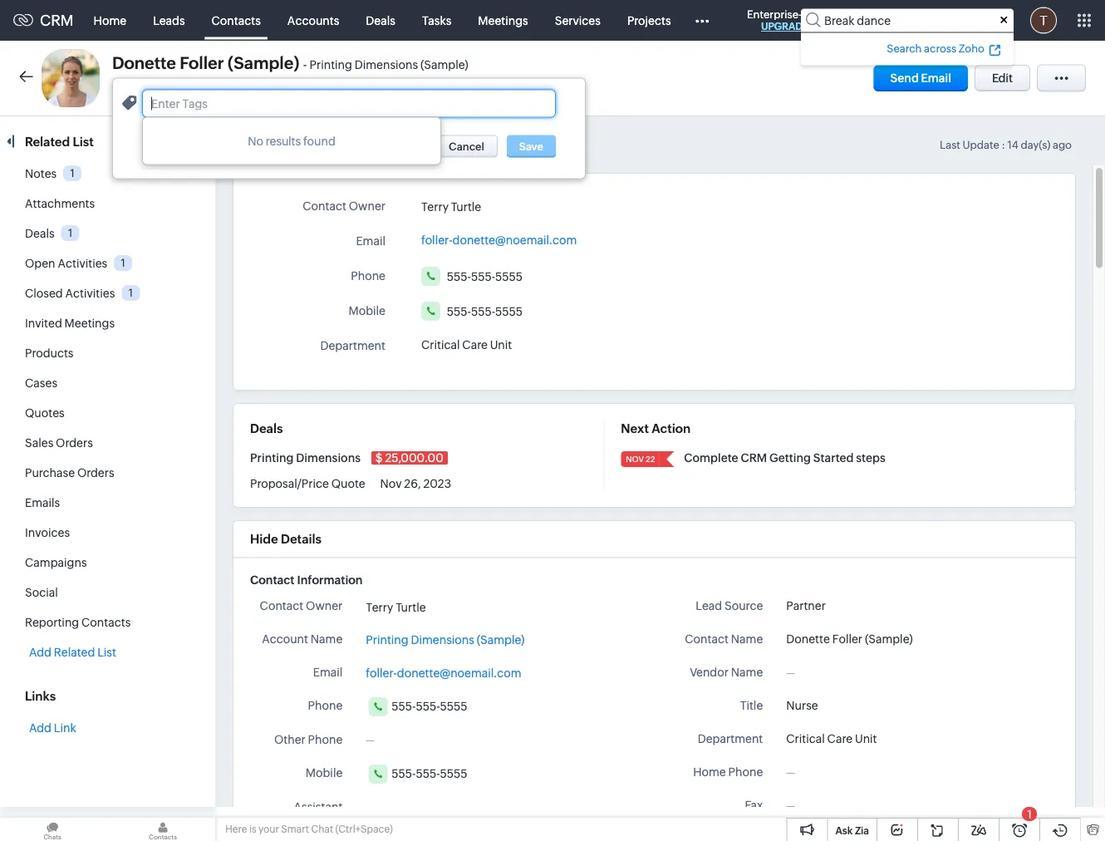 Task type: locate. For each thing, give the bounding box(es) containing it.
0 vertical spatial contacts
[[212, 14, 261, 27]]

foller-donette@noemail.com
[[422, 234, 577, 247], [366, 666, 522, 680]]

related down reporting contacts link
[[54, 646, 95, 659]]

ask zia
[[836, 825, 870, 837]]

0 vertical spatial email
[[922, 72, 952, 85]]

0 horizontal spatial foller-
[[366, 666, 397, 680]]

action
[[652, 422, 691, 436]]

1 add from the top
[[29, 646, 52, 659]]

crm left the getting at bottom right
[[741, 452, 768, 465]]

0 vertical spatial contact owner
[[303, 199, 386, 212]]

profile image
[[1031, 7, 1058, 34]]

1 vertical spatial critical
[[787, 733, 826, 746]]

across
[[925, 42, 957, 54]]

printing for printing dimensions
[[250, 452, 294, 465]]

0 vertical spatial crm
[[40, 12, 74, 29]]

department
[[321, 339, 386, 352], [698, 732, 764, 745]]

contact
[[303, 199, 347, 212], [250, 573, 295, 587], [260, 599, 304, 612], [685, 632, 729, 646]]

leads link
[[140, 0, 198, 40]]

contacts image
[[111, 818, 215, 842]]

closed activities
[[25, 287, 115, 300]]

donette foller (sample) - printing dimensions (sample)
[[112, 54, 469, 73]]

contact owner down found
[[303, 199, 386, 212]]

list down reporting contacts
[[97, 646, 116, 659]]

1 vertical spatial orders
[[77, 467, 114, 480]]

0 horizontal spatial foller
[[180, 54, 224, 73]]

details
[[281, 532, 322, 547]]

foller for donette foller (sample) - printing dimensions (sample)
[[180, 54, 224, 73]]

0 vertical spatial terry turtle
[[422, 200, 482, 213]]

marketplace element
[[954, 0, 988, 40]]

search across zoho
[[888, 42, 985, 54]]

contact owner down contact information
[[260, 599, 343, 612]]

0 vertical spatial owner
[[349, 199, 386, 212]]

(sample) inside donette foller (sample) - printing dimensions (sample)
[[421, 58, 469, 72]]

0 vertical spatial department
[[321, 339, 386, 352]]

1 horizontal spatial terry
[[422, 200, 449, 213]]

0 horizontal spatial deals link
[[25, 227, 55, 240]]

meetings right tasks link
[[478, 14, 529, 27]]

0 vertical spatial dimensions
[[355, 58, 418, 72]]

meetings down closed activities link
[[65, 317, 115, 330]]

assistant
[[294, 801, 343, 814]]

1 horizontal spatial home
[[694, 765, 727, 779]]

Search field
[[802, 9, 1014, 32]]

list up attachments link
[[73, 134, 94, 149]]

mobile
[[349, 304, 386, 317], [306, 767, 343, 780]]

products
[[25, 347, 74, 360]]

name
[[732, 632, 764, 646], [311, 633, 343, 646], [732, 666, 764, 679]]

0 horizontal spatial critical care unit
[[422, 338, 512, 352]]

nov left 22
[[626, 454, 644, 464]]

0 vertical spatial printing dimensions (sample) link
[[310, 58, 469, 72]]

(ctrl+space)
[[336, 824, 393, 835]]

donette down leads link
[[112, 54, 176, 73]]

0 horizontal spatial deals
[[25, 227, 55, 240]]

printing
[[310, 58, 353, 72], [250, 452, 294, 465], [366, 633, 409, 646]]

update
[[963, 139, 1000, 151]]

0 horizontal spatial turtle
[[396, 601, 426, 614]]

1 vertical spatial terry
[[366, 601, 394, 614]]

1 vertical spatial foller
[[833, 633, 863, 646]]

2 horizontal spatial printing
[[366, 633, 409, 646]]

name down source
[[732, 632, 764, 646]]

home
[[94, 14, 127, 27], [694, 765, 727, 779]]

Other Modules field
[[685, 7, 721, 34]]

services link
[[542, 0, 614, 40]]

nov for nov 26, 2023
[[380, 477, 402, 491]]

1 for open activities
[[121, 257, 125, 269]]

orders for purchase orders
[[77, 467, 114, 480]]

terry up printing dimensions (sample) on the bottom left of page
[[366, 601, 394, 614]]

0 vertical spatial unit
[[490, 338, 512, 352]]

sales orders
[[25, 437, 93, 450]]

dimensions for printing dimensions
[[296, 452, 361, 465]]

search across zoho link
[[885, 39, 1005, 57]]

terry for printing dimensions (sample)
[[366, 601, 394, 614]]

1 vertical spatial owner
[[306, 599, 343, 612]]

1 for notes
[[70, 167, 75, 179]]

crm left 'home' link
[[40, 12, 74, 29]]

0 vertical spatial foller-
[[422, 234, 453, 247]]

related up notes link
[[25, 134, 70, 149]]

add for add link
[[29, 722, 52, 735]]

0 horizontal spatial crm
[[40, 12, 74, 29]]

turtle up printing dimensions (sample) on the bottom left of page
[[396, 601, 426, 614]]

contacts up add related list
[[82, 616, 131, 629]]

1 vertical spatial critical care unit
[[787, 733, 878, 746]]

deals link
[[353, 0, 409, 40], [25, 227, 55, 240]]

1 horizontal spatial foller
[[833, 633, 863, 646]]

0 vertical spatial terry
[[422, 200, 449, 213]]

add left the link on the bottom left
[[29, 722, 52, 735]]

1 for deals
[[68, 227, 73, 239]]

1 vertical spatial nov
[[380, 477, 402, 491]]

1 horizontal spatial mobile
[[349, 304, 386, 317]]

last
[[941, 139, 961, 151]]

turtle
[[451, 200, 482, 213], [396, 601, 426, 614]]

donette foller (sample)
[[787, 633, 914, 646]]

0 vertical spatial turtle
[[451, 200, 482, 213]]

donette for donette foller (sample) - printing dimensions (sample)
[[112, 54, 176, 73]]

0 horizontal spatial owner
[[306, 599, 343, 612]]

1 vertical spatial terry turtle
[[366, 601, 426, 614]]

1 vertical spatial mobile
[[306, 767, 343, 780]]

0 horizontal spatial critical
[[422, 338, 460, 352]]

donette down "partner"
[[787, 633, 831, 646]]

send
[[891, 72, 920, 85]]

critical care unit for title
[[787, 733, 878, 746]]

1 for closed activities
[[129, 287, 133, 299]]

(sample) for donette foller (sample)
[[866, 633, 914, 646]]

None field
[[142, 89, 556, 118]]

1
[[70, 167, 75, 179], [68, 227, 73, 239], [121, 257, 125, 269], [129, 287, 133, 299], [1028, 808, 1033, 821]]

reporting contacts
[[25, 616, 131, 629]]

social link
[[25, 586, 58, 600]]

campaigns link
[[25, 556, 87, 570]]

1 vertical spatial email
[[356, 234, 386, 247]]

1 vertical spatial add
[[29, 722, 52, 735]]

1 horizontal spatial critical
[[787, 733, 826, 746]]

deals left tasks
[[366, 14, 396, 27]]

contacts right leads link
[[212, 14, 261, 27]]

name right account
[[311, 633, 343, 646]]

1 horizontal spatial email
[[356, 234, 386, 247]]

(sample) for donette foller (sample) - printing dimensions (sample)
[[228, 54, 300, 73]]

nov
[[626, 454, 644, 464], [380, 477, 402, 491]]

activities up invited meetings link
[[65, 287, 115, 300]]

started
[[814, 452, 854, 465]]

$ 25,000.00
[[376, 452, 444, 465]]

unit
[[490, 338, 512, 352], [856, 733, 878, 746]]

0 vertical spatial mobile
[[349, 304, 386, 317]]

1 horizontal spatial turtle
[[451, 200, 482, 213]]

0 vertical spatial critical
[[422, 338, 460, 352]]

1 vertical spatial activities
[[65, 287, 115, 300]]

1 vertical spatial meetings
[[65, 317, 115, 330]]

hide details
[[250, 532, 322, 547]]

0 vertical spatial foller-donette@noemail.com link
[[422, 229, 577, 247]]

0 vertical spatial care
[[463, 338, 488, 352]]

terry turtle for printing
[[366, 601, 426, 614]]

dimensions
[[355, 58, 418, 72], [296, 452, 361, 465], [411, 633, 475, 646]]

add down reporting
[[29, 646, 52, 659]]

0 horizontal spatial terry
[[366, 601, 394, 614]]

0 vertical spatial donette@noemail.com
[[453, 234, 577, 247]]

2 vertical spatial email
[[313, 666, 343, 679]]

0 horizontal spatial donette
[[112, 54, 176, 73]]

0 horizontal spatial printing
[[250, 452, 294, 465]]

1 vertical spatial foller-
[[366, 666, 397, 680]]

0 horizontal spatial unit
[[490, 338, 512, 352]]

1 horizontal spatial deals link
[[353, 0, 409, 40]]

email for the bottom foller-donette@noemail.com link
[[313, 666, 343, 679]]

signals image
[[888, 0, 920, 41]]

0 vertical spatial foller
[[180, 54, 224, 73]]

terry for foller-donette@noemail.com
[[422, 200, 449, 213]]

1 horizontal spatial crm
[[741, 452, 768, 465]]

14
[[1008, 139, 1019, 151]]

0 horizontal spatial nov
[[380, 477, 402, 491]]

email inside button
[[922, 72, 952, 85]]

emails
[[25, 496, 60, 510]]

1 horizontal spatial list
[[97, 646, 116, 659]]

turtle down cancel button
[[451, 200, 482, 213]]

1 vertical spatial printing
[[250, 452, 294, 465]]

1 horizontal spatial department
[[698, 732, 764, 745]]

0 vertical spatial printing
[[310, 58, 353, 72]]

1 horizontal spatial owner
[[349, 199, 386, 212]]

open activities link
[[25, 257, 107, 270]]

phone
[[351, 269, 386, 282], [308, 699, 343, 713], [308, 733, 343, 747], [729, 765, 764, 779]]

critical care unit
[[422, 338, 512, 352], [787, 733, 878, 746]]

1 vertical spatial printing dimensions (sample) link
[[366, 631, 525, 648]]

0 vertical spatial orders
[[56, 437, 93, 450]]

2 vertical spatial printing
[[366, 633, 409, 646]]

deals
[[366, 14, 396, 27], [25, 227, 55, 240], [250, 422, 283, 436]]

2 horizontal spatial deals
[[366, 14, 396, 27]]

0 vertical spatial add
[[29, 646, 52, 659]]

1 horizontal spatial donette
[[787, 633, 831, 646]]

1 vertical spatial crm
[[741, 452, 768, 465]]

reporting contacts link
[[25, 616, 131, 629]]

turtle for dimensions
[[396, 601, 426, 614]]

1 vertical spatial list
[[97, 646, 116, 659]]

0 horizontal spatial mobile
[[306, 767, 343, 780]]

1 vertical spatial department
[[698, 732, 764, 745]]

:
[[1002, 139, 1006, 151]]

1 vertical spatial turtle
[[396, 601, 426, 614]]

deals up open
[[25, 227, 55, 240]]

activities for closed activities
[[65, 287, 115, 300]]

Enter Tags text field
[[151, 97, 527, 110]]

vendor name
[[690, 666, 764, 679]]

contacts link
[[198, 0, 274, 40]]

2 horizontal spatial email
[[922, 72, 952, 85]]

printing dimensions (sample)
[[366, 633, 525, 646]]

deals link up open
[[25, 227, 55, 240]]

2 vertical spatial deals
[[250, 422, 283, 436]]

1 vertical spatial dimensions
[[296, 452, 361, 465]]

foller
[[180, 54, 224, 73], [833, 633, 863, 646]]

deals up printing dimensions
[[250, 422, 283, 436]]

0 horizontal spatial care
[[463, 338, 488, 352]]

donette
[[112, 54, 176, 73], [787, 633, 831, 646]]

2 add from the top
[[29, 722, 52, 735]]

1 vertical spatial unit
[[856, 733, 878, 746]]

nov left 26,
[[380, 477, 402, 491]]

0 horizontal spatial email
[[313, 666, 343, 679]]

1 vertical spatial deals
[[25, 227, 55, 240]]

terry turtle up printing dimensions (sample) on the bottom left of page
[[366, 601, 426, 614]]

0 vertical spatial nov
[[626, 454, 644, 464]]

unit for mobile
[[490, 338, 512, 352]]

information
[[297, 573, 363, 587]]

getting
[[770, 452, 812, 465]]

send email button
[[874, 65, 969, 91]]

2 vertical spatial dimensions
[[411, 633, 475, 646]]

chat
[[311, 824, 334, 835]]

0 horizontal spatial list
[[73, 134, 94, 149]]

notes link
[[25, 167, 57, 180]]

orders up purchase orders
[[56, 437, 93, 450]]

invited
[[25, 317, 62, 330]]

home for home phone
[[694, 765, 727, 779]]

terry down cancel button
[[422, 200, 449, 213]]

unit for title
[[856, 733, 878, 746]]

printing inside donette foller (sample) - printing dimensions (sample)
[[310, 58, 353, 72]]

enterprise-trial upgrade
[[748, 8, 823, 32]]

no results found
[[248, 134, 336, 147]]

meetings
[[478, 14, 529, 27], [65, 317, 115, 330]]

name up title
[[732, 666, 764, 679]]

1 vertical spatial donette@noemail.com
[[397, 666, 522, 680]]

1 horizontal spatial printing
[[310, 58, 353, 72]]

setup element
[[988, 0, 1021, 41]]

account name
[[262, 633, 343, 646]]

2023
[[424, 477, 452, 491]]

turtle for donette@noemail.com
[[451, 200, 482, 213]]

purchase orders link
[[25, 467, 114, 480]]

projects link
[[614, 0, 685, 40]]

orders right purchase
[[77, 467, 114, 480]]

account
[[262, 633, 309, 646]]

1 horizontal spatial nov
[[626, 454, 644, 464]]

terry turtle down cancel button
[[422, 200, 482, 213]]

activities up closed activities link
[[58, 257, 107, 270]]

1 vertical spatial contacts
[[82, 616, 131, 629]]

1 horizontal spatial care
[[828, 733, 853, 746]]

contact up account
[[260, 599, 304, 612]]

add
[[29, 646, 52, 659], [29, 722, 52, 735]]

list
[[73, 134, 94, 149], [97, 646, 116, 659]]

cancel
[[449, 140, 485, 152]]

1 vertical spatial deals link
[[25, 227, 55, 240]]

1 vertical spatial home
[[694, 765, 727, 779]]

foller for donette foller (sample)
[[833, 633, 863, 646]]

day(s)
[[1021, 139, 1051, 151]]

next action
[[621, 422, 691, 436]]

1 horizontal spatial critical care unit
[[787, 733, 878, 746]]

contact name
[[685, 632, 764, 646]]

contacts
[[212, 14, 261, 27], [82, 616, 131, 629]]

dimensions inside donette foller (sample) - printing dimensions (sample)
[[355, 58, 418, 72]]

reporting
[[25, 616, 79, 629]]

deals link left tasks
[[353, 0, 409, 40]]

1 vertical spatial donette
[[787, 633, 831, 646]]



Task type: describe. For each thing, give the bounding box(es) containing it.
name for vendor name
[[732, 666, 764, 679]]

nov 26, 2023
[[380, 477, 452, 491]]

enterprise-
[[748, 8, 802, 20]]

create menu image
[[847, 0, 888, 40]]

sales orders link
[[25, 437, 93, 450]]

zia
[[856, 825, 870, 837]]

meetings link
[[465, 0, 542, 40]]

department for title
[[698, 732, 764, 745]]

source
[[725, 599, 764, 612]]

printing for printing dimensions (sample)
[[366, 633, 409, 646]]

owner for account name
[[306, 599, 343, 612]]

found
[[303, 134, 336, 147]]

name for account name
[[311, 633, 343, 646]]

(sample) for printing dimensions (sample)
[[477, 633, 525, 646]]

nov for nov 22
[[626, 454, 644, 464]]

invoices link
[[25, 526, 70, 540]]

donette@noemail.com for the bottom foller-donette@noemail.com link
[[397, 666, 522, 680]]

0 vertical spatial deals link
[[353, 0, 409, 40]]

quotes
[[25, 407, 65, 420]]

department for mobile
[[321, 339, 386, 352]]

activities for open activities
[[58, 257, 107, 270]]

email for topmost foller-donette@noemail.com link
[[356, 234, 386, 247]]

here
[[225, 824, 247, 835]]

25,000.00
[[385, 452, 444, 465]]

cancel button
[[436, 135, 498, 157]]

steps
[[857, 452, 886, 465]]

social
[[25, 586, 58, 600]]

links
[[25, 689, 56, 704]]

orders for sales orders
[[56, 437, 93, 450]]

0 vertical spatial deals
[[366, 14, 396, 27]]

add link
[[29, 722, 76, 735]]

terry turtle for foller-
[[422, 200, 482, 213]]

here is your smart chat (ctrl+space)
[[225, 824, 393, 835]]

add for add related list
[[29, 646, 52, 659]]

campaigns
[[25, 556, 87, 570]]

upgrade
[[762, 21, 809, 32]]

proposal/price quote
[[250, 477, 368, 491]]

0 horizontal spatial meetings
[[65, 317, 115, 330]]

critical for title
[[787, 733, 826, 746]]

care for mobile
[[463, 338, 488, 352]]

results
[[266, 134, 301, 147]]

nov 22
[[626, 454, 655, 464]]

name for contact name
[[732, 632, 764, 646]]

contact owner for account name
[[260, 599, 343, 612]]

send email
[[891, 72, 952, 85]]

purchase orders
[[25, 467, 114, 480]]

donette for donette foller (sample)
[[787, 633, 831, 646]]

donette@noemail.com for topmost foller-donette@noemail.com link
[[453, 234, 577, 247]]

attachments link
[[25, 197, 95, 210]]

invoices
[[25, 526, 70, 540]]

owner for email
[[349, 199, 386, 212]]

critical for mobile
[[422, 338, 460, 352]]

accounts
[[288, 14, 340, 27]]

ago
[[1053, 139, 1073, 151]]

trial
[[802, 8, 823, 20]]

hide details link
[[250, 532, 322, 547]]

is
[[249, 824, 257, 835]]

$
[[376, 452, 383, 465]]

0 vertical spatial foller-donette@noemail.com
[[422, 234, 577, 247]]

contact down hide
[[250, 573, 295, 587]]

invited meetings
[[25, 317, 115, 330]]

complete crm getting started steps link
[[685, 452, 886, 465]]

printing dimensions
[[250, 452, 363, 465]]

chats image
[[0, 818, 105, 842]]

proposal/price
[[250, 477, 329, 491]]

cases
[[25, 377, 57, 390]]

sales
[[25, 437, 53, 450]]

vendor
[[690, 666, 729, 679]]

crm link
[[13, 12, 74, 29]]

quote
[[332, 477, 366, 491]]

contact owner for email
[[303, 199, 386, 212]]

attachments
[[25, 197, 95, 210]]

search
[[888, 42, 923, 54]]

quotes link
[[25, 407, 65, 420]]

emails link
[[25, 496, 60, 510]]

contact down lead
[[685, 632, 729, 646]]

care for title
[[828, 733, 853, 746]]

projects
[[628, 14, 671, 27]]

closed
[[25, 287, 63, 300]]

26,
[[404, 477, 421, 491]]

other phone
[[274, 733, 343, 747]]

contact down found
[[303, 199, 347, 212]]

products link
[[25, 347, 74, 360]]

open
[[25, 257, 55, 270]]

0 vertical spatial meetings
[[478, 14, 529, 27]]

closed activities link
[[25, 287, 115, 300]]

complete crm getting started steps
[[685, 452, 886, 465]]

1 vertical spatial foller-donette@noemail.com
[[366, 666, 522, 680]]

no
[[248, 134, 264, 147]]

accounts link
[[274, 0, 353, 40]]

invited meetings link
[[25, 317, 115, 330]]

lead source
[[696, 599, 764, 612]]

nurse
[[787, 699, 819, 713]]

title
[[741, 699, 764, 712]]

smart
[[281, 824, 309, 835]]

critical care unit for mobile
[[422, 338, 512, 352]]

open activities
[[25, 257, 107, 270]]

partner
[[787, 600, 826, 613]]

leads
[[153, 14, 185, 27]]

-
[[303, 57, 307, 72]]

save
[[520, 140, 544, 152]]

profile element
[[1021, 0, 1068, 40]]

other
[[274, 733, 306, 747]]

home link
[[80, 0, 140, 40]]

0 vertical spatial list
[[73, 134, 94, 149]]

1 vertical spatial related
[[54, 646, 95, 659]]

related list
[[25, 134, 96, 149]]

tasks
[[422, 14, 452, 27]]

home for home
[[94, 14, 127, 27]]

save button
[[507, 135, 556, 157]]

hide
[[250, 532, 278, 547]]

dimensions for printing dimensions (sample)
[[411, 633, 475, 646]]

services
[[555, 14, 601, 27]]

overview
[[253, 133, 308, 148]]

1 horizontal spatial deals
[[250, 422, 283, 436]]

1 vertical spatial foller-donette@noemail.com link
[[366, 664, 522, 682]]

0 vertical spatial related
[[25, 134, 70, 149]]

edit button
[[975, 65, 1031, 91]]

0 horizontal spatial contacts
[[82, 616, 131, 629]]



Task type: vqa. For each thing, say whether or not it's contained in the screenshot.


